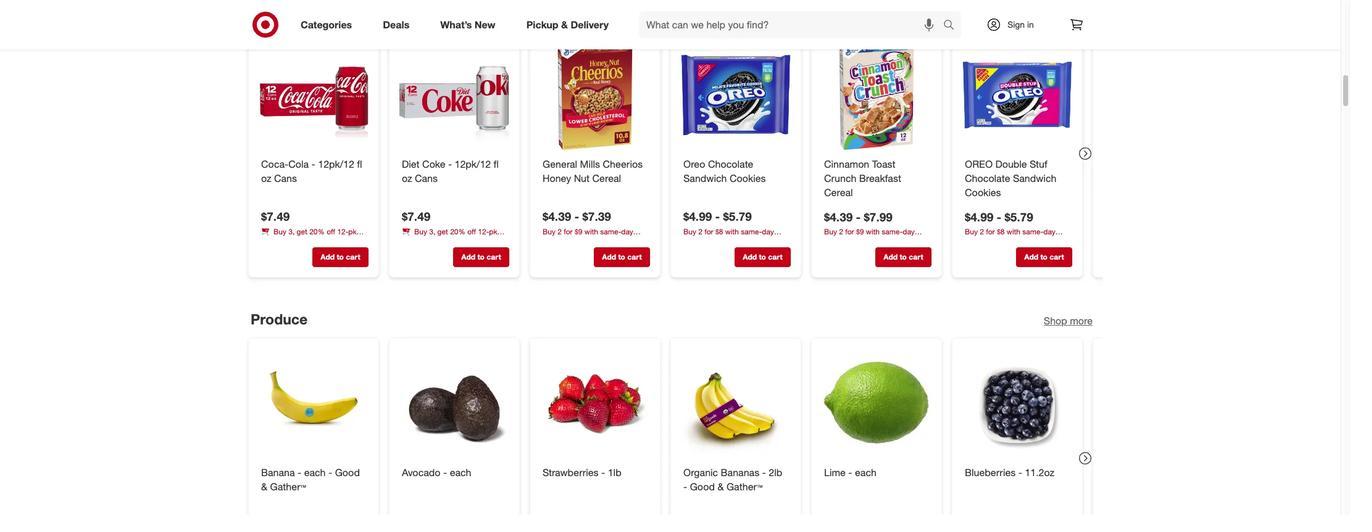 Task type: locate. For each thing, give the bounding box(es) containing it.
0 horizontal spatial oz
[[261, 172, 272, 185]]

0 vertical spatial cookies
[[730, 172, 766, 185]]

$9
[[575, 227, 583, 237], [857, 228, 864, 237]]

each for avocado
[[450, 467, 472, 479]]

2 $9 from the left
[[857, 228, 864, 237]]

add to cart button for general mills cheerios honey nut cereal
[[594, 248, 650, 268]]

1 $4.39 from the left
[[543, 210, 572, 224]]

2 order from the left
[[684, 238, 701, 247]]

get for cola
[[297, 227, 308, 237]]

2
[[558, 227, 562, 237], [699, 227, 703, 237], [840, 228, 844, 237], [980, 228, 985, 237]]

3 cart from the left
[[628, 253, 642, 262]]

3 add to cart button from the left
[[594, 248, 650, 268]]

6 cart from the left
[[1050, 253, 1065, 262]]

1 cans from the left
[[274, 172, 297, 185]]

banana - each - good & gather™ image
[[259, 349, 369, 459], [259, 349, 369, 459]]

1 add to cart from the left
[[321, 253, 361, 262]]

lime - each image
[[822, 349, 932, 459], [822, 349, 932, 459]]

search button
[[938, 11, 968, 41]]

2 add to cart button from the left
[[453, 248, 510, 268]]

12pk/12 right coke
[[455, 158, 491, 171]]

1 fl from the left
[[357, 158, 362, 171]]

with inside $4.39 - $7.39 buy 2 for $9 with same-day order services on select items
[[585, 227, 599, 237]]

deals link
[[373, 11, 425, 38]]

select for cinnamon toast crunch breakfast cereal
[[885, 238, 904, 248]]

$7.99
[[865, 210, 893, 224]]

11.2oz
[[1026, 467, 1055, 479]]

0 horizontal spatial $4.99 - $5.79 buy 2 for $8 with same-day order services on select items
[[684, 210, 784, 247]]

soda for diet coke - 12pk/12 fl oz cans
[[402, 238, 419, 247]]

strawberries - 1lb image
[[540, 349, 650, 459], [540, 349, 650, 459]]

with down $7.99
[[867, 228, 880, 237]]

cart for general mills cheerios honey nut cereal
[[628, 253, 642, 262]]

strawberries - 1lb
[[543, 467, 622, 479]]

1 20% from the left
[[310, 227, 325, 237]]

cans down coke
[[415, 172, 438, 185]]

0 vertical spatial chocolate
[[708, 158, 754, 171]]

2 2 from the left
[[699, 227, 703, 237]]

fl for diet coke - 12pk/12 fl oz cans
[[494, 158, 499, 171]]

order inside $4.39 - $7.99 buy 2 for $9 with same-day order services on select items
[[825, 238, 842, 248]]

oz down coca-
[[261, 172, 272, 185]]

0 horizontal spatial $9
[[575, 227, 583, 237]]

blueberries
[[965, 467, 1016, 479]]

$4.39 down crunch
[[825, 210, 853, 224]]

5 add to cart from the left
[[884, 253, 924, 262]]

1 horizontal spatial $4.39
[[825, 210, 853, 224]]

0 horizontal spatial 3,
[[289, 227, 295, 237]]

buy for oreo double stuf chocolate sandwich cookies
[[965, 228, 978, 237]]

oreo double stuf chocolate sandwich cookies link
[[965, 158, 1070, 200]]

1 for from the left
[[564, 227, 573, 237]]

same- inside $4.39 - $7.99 buy 2 for $9 with same-day order services on select items
[[882, 228, 903, 237]]

$9 for $7.99
[[857, 228, 864, 237]]

order for oreo double stuf chocolate sandwich cookies
[[965, 238, 983, 248]]

oreo
[[965, 158, 993, 171]]

$7.49
[[261, 210, 290, 224], [402, 210, 431, 224]]

2 off from the left
[[468, 227, 476, 237]]

1 items from the left
[[625, 238, 643, 247]]

with down $7.39
[[585, 227, 599, 237]]

1 horizontal spatial 20%
[[450, 227, 466, 237]]

cart
[[346, 253, 361, 262], [487, 253, 501, 262], [628, 253, 642, 262], [769, 253, 783, 262], [909, 253, 924, 262], [1050, 253, 1065, 262]]

more for produce
[[1071, 315, 1093, 327]]

0 vertical spatial cereal
[[593, 172, 621, 185]]

cart for oreo double stuf chocolate sandwich cookies
[[1050, 253, 1065, 262]]

buy 2 for $9 with same-day order services on select items button for $7.39
[[543, 227, 650, 247]]

1 vertical spatial shop more
[[1044, 315, 1093, 327]]

1 day from the left
[[622, 227, 634, 237]]

avocado - each
[[402, 467, 472, 479]]

pk
[[349, 227, 357, 237], [489, 227, 498, 237]]

0 horizontal spatial cookies
[[730, 172, 766, 185]]

sandwich down oreo
[[684, 172, 727, 185]]

avocado
[[402, 467, 441, 479]]

2 buy 2 for $9 with same-day order services on select items button from the left
[[825, 227, 932, 248]]

1 horizontal spatial soda
[[402, 238, 419, 247]]

mills
[[580, 158, 600, 171]]

buy 3, get 20% off 12-pk soda for cola
[[261, 227, 357, 247]]

cereal down cheerios on the top left
[[593, 172, 621, 185]]

items for cinnamon toast crunch breakfast cereal
[[906, 238, 925, 248]]

general mills cheerios honey nut cereal
[[543, 158, 643, 185]]

1 vertical spatial shop more button
[[1044, 314, 1093, 328]]

$4.39 inside $4.39 - $7.39 buy 2 for $9 with same-day order services on select items
[[543, 210, 572, 224]]

2 for from the left
[[705, 227, 714, 237]]

1 horizontal spatial buy 2 for $9 with same-day order services on select items button
[[825, 227, 932, 248]]

1 horizontal spatial deals
[[383, 18, 410, 31]]

cereal inside the general mills cheerios honey nut cereal
[[593, 172, 621, 185]]

sandwich down stuf
[[1014, 172, 1057, 185]]

cans inside coca-cola - 12pk/12 fl oz cans
[[274, 172, 297, 185]]

$4.39 down honey
[[543, 210, 572, 224]]

2 oz from the left
[[402, 172, 412, 185]]

pickup & delivery link
[[516, 11, 625, 38]]

each right avocado
[[450, 467, 472, 479]]

deals right grocery
[[309, 2, 348, 20]]

0 horizontal spatial 12pk/12
[[318, 158, 355, 171]]

0 horizontal spatial soda
[[261, 238, 278, 247]]

$9 down cinnamon toast crunch breakfast cereal
[[857, 228, 864, 237]]

2 12- from the left
[[478, 227, 489, 237]]

0 horizontal spatial $5.79
[[724, 210, 752, 224]]

$4.99 - $5.79 buy 2 for $8 with same-day order services on select items down oreo double stuf chocolate sandwich cookies link
[[965, 210, 1065, 248]]

2 $4.99 from the left
[[965, 210, 994, 224]]

diet
[[402, 158, 420, 171]]

$7.49 down coca-
[[261, 210, 290, 224]]

2 horizontal spatial &
[[718, 481, 724, 493]]

for for cinnamon toast crunch breakfast cereal
[[846, 228, 855, 237]]

general mills cheerios honey nut cereal image
[[540, 40, 650, 150], [540, 40, 650, 150]]

1 vertical spatial good
[[690, 481, 715, 493]]

buy 2 for $8 with same-day order services on select items button
[[684, 227, 791, 247], [965, 227, 1073, 248]]

order inside $4.39 - $7.39 buy 2 for $9 with same-day order services on select items
[[543, 238, 561, 247]]

items
[[625, 238, 643, 247], [766, 238, 784, 247], [906, 238, 925, 248], [1047, 238, 1065, 248]]

each inside avocado - each link
[[450, 467, 472, 479]]

2 20% from the left
[[450, 227, 466, 237]]

4 day from the left
[[1044, 228, 1056, 237]]

fl inside diet coke - 12pk/12 fl oz cans
[[494, 158, 499, 171]]

3 add from the left
[[602, 253, 617, 262]]

pk for coca-cola - 12pk/12 fl oz cans
[[349, 227, 357, 237]]

same- for oreo chocolate sandwich cookies
[[741, 227, 762, 237]]

4 on from the left
[[1015, 238, 1023, 248]]

4 cart from the left
[[769, 253, 783, 262]]

12-
[[337, 227, 349, 237], [478, 227, 489, 237]]

select
[[603, 238, 623, 247], [744, 238, 764, 247], [885, 238, 904, 248], [1025, 238, 1045, 248]]

1 horizontal spatial fl
[[494, 158, 499, 171]]

on
[[592, 238, 601, 247], [733, 238, 742, 247], [874, 238, 882, 248], [1015, 238, 1023, 248]]

shop
[[1044, 6, 1068, 19], [1044, 315, 1068, 327]]

breakfast
[[860, 172, 902, 185]]

- inside diet coke - 12pk/12 fl oz cans
[[448, 158, 452, 171]]

2 services from the left
[[704, 238, 731, 247]]

2 add to cart from the left
[[462, 253, 501, 262]]

items inside $4.39 - $7.99 buy 2 for $9 with same-day order services on select items
[[906, 238, 925, 248]]

1 vertical spatial cookies
[[965, 187, 1002, 199]]

buy 3, get 20% off 12-pk soda
[[261, 227, 357, 247], [402, 227, 498, 247]]

sandwich inside the oreo double stuf chocolate sandwich cookies
[[1014, 172, 1057, 185]]

to for oreo double stuf chocolate sandwich cookies
[[1041, 253, 1048, 262]]

20% down the diet coke - 12pk/12 fl oz cans link
[[450, 227, 466, 237]]

gather™ down banana
[[270, 481, 306, 493]]

1 each from the left
[[304, 467, 326, 479]]

1 $8 from the left
[[716, 227, 724, 237]]

$4.39 inside $4.39 - $7.99 buy 2 for $9 with same-day order services on select items
[[825, 210, 853, 224]]

services for honey
[[563, 238, 590, 247]]

day inside $4.39 - $7.99 buy 2 for $9 with same-day order services on select items
[[903, 228, 915, 237]]

$8 down the oreo double stuf chocolate sandwich cookies
[[998, 228, 1005, 237]]

get
[[297, 227, 308, 237], [438, 227, 448, 237]]

1 shop more from the top
[[1044, 6, 1093, 19]]

good inside banana - each - good & gather™
[[335, 467, 360, 479]]

blueberries - 11.2oz
[[965, 467, 1055, 479]]

0 vertical spatial shop
[[1044, 6, 1068, 19]]

$4.99 for oreo double stuf chocolate sandwich cookies
[[965, 210, 994, 224]]

shop more button for produce
[[1044, 314, 1093, 328]]

1 more from the top
[[1071, 6, 1093, 19]]

on inside $4.39 - $7.99 buy 2 for $9 with same-day order services on select items
[[874, 238, 882, 248]]

2 inside $4.39 - $7.99 buy 2 for $9 with same-day order services on select items
[[840, 228, 844, 237]]

0 vertical spatial good
[[335, 467, 360, 479]]

same- for oreo double stuf chocolate sandwich cookies
[[1023, 228, 1044, 237]]

2 each from the left
[[450, 467, 472, 479]]

0 horizontal spatial gather™
[[270, 481, 306, 493]]

- inside $4.39 - $7.39 buy 2 for $9 with same-day order services on select items
[[575, 210, 580, 224]]

cans down coca-
[[274, 172, 297, 185]]

services for breakfast
[[844, 238, 872, 248]]

1 buy 3, get 20% off 12-pk soda from the left
[[261, 227, 357, 247]]

& inside organic bananas - 2lb - good & gather™
[[718, 481, 724, 493]]

1 add from the left
[[321, 253, 335, 262]]

more
[[1071, 6, 1093, 19], [1071, 315, 1093, 327]]

& down banana
[[261, 481, 268, 493]]

1 horizontal spatial chocolate
[[965, 172, 1011, 185]]

add for coca-cola - 12pk/12 fl oz cans
[[321, 253, 335, 262]]

chocolate right oreo
[[708, 158, 754, 171]]

4 order from the left
[[965, 238, 983, 248]]

1 services from the left
[[563, 238, 590, 247]]

add for diet coke - 12pk/12 fl oz cans
[[462, 253, 476, 262]]

coca-cola - 12pk/12 fl oz cans image
[[259, 40, 369, 150], [259, 40, 369, 150]]

0 horizontal spatial buy 3, get 20% off 12-pk soda button
[[261, 227, 369, 247]]

1 off from the left
[[327, 227, 335, 237]]

buy for general mills cheerios honey nut cereal
[[543, 227, 556, 237]]

1 horizontal spatial pk
[[489, 227, 498, 237]]

cereal inside cinnamon toast crunch breakfast cereal
[[825, 187, 853, 199]]

buy inside $4.39 - $7.39 buy 2 for $9 with same-day order services on select items
[[543, 227, 556, 237]]

2 items from the left
[[766, 238, 784, 247]]

2 horizontal spatial each
[[856, 467, 877, 479]]

20%
[[310, 227, 325, 237], [450, 227, 466, 237]]

2 $4.39 from the left
[[825, 210, 853, 224]]

shop for produce
[[1044, 315, 1068, 327]]

0 vertical spatial shop more
[[1044, 6, 1093, 19]]

$4.99 down oreo
[[684, 210, 712, 224]]

each inside banana - each - good & gather™
[[304, 467, 326, 479]]

4 buy from the left
[[684, 227, 697, 237]]

$7.49 down diet
[[402, 210, 431, 224]]

$4.99 down the oreo double stuf chocolate sandwich cookies
[[965, 210, 994, 224]]

2 buy 3, get 20% off 12-pk soda button from the left
[[402, 227, 510, 247]]

4 same- from the left
[[1023, 228, 1044, 237]]

1 with from the left
[[585, 227, 599, 237]]

3 with from the left
[[867, 228, 880, 237]]

buy 2 for $8 with same-day order services on select items button for cookies
[[684, 227, 791, 247]]

honey
[[543, 172, 572, 185]]

cereal down crunch
[[825, 187, 853, 199]]

3 day from the left
[[903, 228, 915, 237]]

1 horizontal spatial cookies
[[965, 187, 1002, 199]]

add to cart for oreo chocolate sandwich cookies
[[743, 253, 783, 262]]

more for grocery deals
[[1071, 6, 1093, 19]]

$9 inside $4.39 - $7.39 buy 2 for $9 with same-day order services on select items
[[575, 227, 583, 237]]

2 get from the left
[[438, 227, 448, 237]]

0 vertical spatial more
[[1071, 6, 1093, 19]]

1 horizontal spatial buy 2 for $8 with same-day order services on select items button
[[965, 227, 1073, 248]]

$4.99
[[684, 210, 712, 224], [965, 210, 994, 224]]

$4.99 - $5.79 buy 2 for $8 with same-day order services on select items down oreo chocolate sandwich cookies link
[[684, 210, 784, 247]]

oreo double stuf chocolate sandwich cookies image
[[963, 40, 1073, 150], [963, 40, 1073, 150]]

for inside $4.39 - $7.99 buy 2 for $9 with same-day order services on select items
[[846, 228, 855, 237]]

0 horizontal spatial good
[[335, 467, 360, 479]]

cookies
[[730, 172, 766, 185], [965, 187, 1002, 199]]

add to cart button
[[313, 248, 369, 268], [453, 248, 510, 268], [594, 248, 650, 268], [735, 248, 791, 268], [876, 248, 932, 268], [1017, 248, 1073, 268]]

buy 2 for $9 with same-day order services on select items button
[[543, 227, 650, 247], [825, 227, 932, 248]]

2 $7.49 from the left
[[402, 210, 431, 224]]

$5.79 down oreo chocolate sandwich cookies link
[[724, 210, 752, 224]]

2 for cinnamon toast crunch breakfast cereal
[[840, 228, 844, 237]]

in
[[1028, 19, 1035, 30]]

2 buy 3, get 20% off 12-pk soda from the left
[[402, 227, 498, 247]]

fl
[[357, 158, 362, 171], [494, 158, 499, 171]]

cart for diet coke - 12pk/12 fl oz cans
[[487, 253, 501, 262]]

with down oreo double stuf chocolate sandwich cookies link
[[1007, 228, 1021, 237]]

services inside $4.39 - $7.39 buy 2 for $9 with same-day order services on select items
[[563, 238, 590, 247]]

1 $7.49 from the left
[[261, 210, 290, 224]]

chocolate down oreo
[[965, 172, 1011, 185]]

cans inside diet coke - 12pk/12 fl oz cans
[[415, 172, 438, 185]]

4 add to cart from the left
[[743, 253, 783, 262]]

1 horizontal spatial cans
[[415, 172, 438, 185]]

1 vertical spatial cereal
[[825, 187, 853, 199]]

5 to from the left
[[900, 253, 907, 262]]

& inside banana - each - good & gather™
[[261, 481, 268, 493]]

1 cart from the left
[[346, 253, 361, 262]]

1 horizontal spatial buy 3, get 20% off 12-pk soda button
[[402, 227, 510, 247]]

2 inside $4.39 - $7.39 buy 2 for $9 with same-day order services on select items
[[558, 227, 562, 237]]

categories link
[[290, 11, 368, 38]]

4 items from the left
[[1047, 238, 1065, 248]]

1 horizontal spatial $4.99
[[965, 210, 994, 224]]

$4.99 - $5.79 buy 2 for $8 with same-day order services on select items for chocolate
[[965, 210, 1065, 248]]

each for lime
[[856, 467, 877, 479]]

0 horizontal spatial buy 2 for $8 with same-day order services on select items button
[[684, 227, 791, 247]]

3 2 from the left
[[840, 228, 844, 237]]

buy 2 for $9 with same-day order services on select items button down $7.99
[[825, 227, 932, 248]]

buy
[[274, 227, 287, 237], [414, 227, 427, 237], [543, 227, 556, 237], [684, 227, 697, 237], [825, 228, 838, 237], [965, 228, 978, 237]]

0 horizontal spatial &
[[261, 481, 268, 493]]

0 horizontal spatial $4.99
[[684, 210, 712, 224]]

1 horizontal spatial cereal
[[825, 187, 853, 199]]

0 horizontal spatial each
[[304, 467, 326, 479]]

6 to from the left
[[1041, 253, 1048, 262]]

$4.39
[[543, 210, 572, 224], [825, 210, 853, 224]]

1 buy 3, get 20% off 12-pk soda button from the left
[[261, 227, 369, 247]]

get down coca-cola - 12pk/12 fl oz cans
[[297, 227, 308, 237]]

fl inside coca-cola - 12pk/12 fl oz cans
[[357, 158, 362, 171]]

1 horizontal spatial $7.49
[[402, 210, 431, 224]]

cinnamon toast crunch breakfast cereal image
[[822, 40, 932, 150], [822, 40, 932, 150]]

1 vertical spatial more
[[1071, 315, 1093, 327]]

1 horizontal spatial 12pk/12
[[455, 158, 491, 171]]

$9 down nut
[[575, 227, 583, 237]]

diet coke - 12pk/12 fl oz cans image
[[400, 40, 510, 150], [400, 40, 510, 150]]

delivery
[[571, 18, 609, 31]]

0 horizontal spatial cereal
[[593, 172, 621, 185]]

for inside $4.39 - $7.39 buy 2 for $9 with same-day order services on select items
[[564, 227, 573, 237]]

oreo double stuf chocolate sandwich cookies
[[965, 158, 1057, 199]]

12pk/12 inside coca-cola - 12pk/12 fl oz cans
[[318, 158, 355, 171]]

1 horizontal spatial 12-
[[478, 227, 489, 237]]

services for chocolate
[[985, 238, 1013, 248]]

strawberries
[[543, 467, 599, 479]]

1 order from the left
[[543, 238, 561, 247]]

20% for coke
[[450, 227, 466, 237]]

each right banana
[[304, 467, 326, 479]]

$4.39 - $7.99 buy 2 for $9 with same-day order services on select items
[[825, 210, 925, 248]]

oz for diet coke - 12pk/12 fl oz cans
[[402, 172, 412, 185]]

shop more button
[[1044, 6, 1093, 20], [1044, 314, 1093, 328]]

$9 inside $4.39 - $7.99 buy 2 for $9 with same-day order services on select items
[[857, 228, 864, 237]]

to for cinnamon toast crunch breakfast cereal
[[900, 253, 907, 262]]

1 buy 2 for $8 with same-day order services on select items button from the left
[[684, 227, 791, 247]]

1 horizontal spatial gather™
[[727, 481, 763, 493]]

1 get from the left
[[297, 227, 308, 237]]

add to cart for oreo double stuf chocolate sandwich cookies
[[1025, 253, 1065, 262]]

oz inside coca-cola - 12pk/12 fl oz cans
[[261, 172, 272, 185]]

1 $9 from the left
[[575, 227, 583, 237]]

with down oreo chocolate sandwich cookies link
[[726, 227, 739, 237]]

items inside $4.39 - $7.39 buy 2 for $9 with same-day order services on select items
[[625, 238, 643, 247]]

off
[[327, 227, 335, 237], [468, 227, 476, 237]]

& right pickup
[[561, 18, 568, 31]]

$8 down oreo chocolate sandwich cookies
[[716, 227, 724, 237]]

good
[[335, 467, 360, 479], [690, 481, 715, 493]]

1 on from the left
[[592, 238, 601, 247]]

2 gather™ from the left
[[727, 481, 763, 493]]

4 for from the left
[[987, 228, 995, 237]]

1 vertical spatial shop
[[1044, 315, 1068, 327]]

cereal
[[593, 172, 621, 185], [825, 187, 853, 199]]

cookies inside oreo chocolate sandwich cookies
[[730, 172, 766, 185]]

for for general mills cheerios honey nut cereal
[[564, 227, 573, 237]]

12pk/12 right cola
[[318, 158, 355, 171]]

buy 2 for $8 with same-day order services on select items button for chocolate
[[965, 227, 1073, 248]]

1 horizontal spatial $5.79
[[1005, 210, 1034, 224]]

shop more for produce
[[1044, 315, 1093, 327]]

general
[[543, 158, 578, 171]]

with
[[585, 227, 599, 237], [726, 227, 739, 237], [867, 228, 880, 237], [1007, 228, 1021, 237]]

day for oreo double stuf chocolate sandwich cookies
[[1044, 228, 1056, 237]]

0 horizontal spatial get
[[297, 227, 308, 237]]

$8 for chocolate
[[998, 228, 1005, 237]]

add to cart button for diet coke - 12pk/12 fl oz cans
[[453, 248, 510, 268]]

with inside $4.39 - $7.99 buy 2 for $9 with same-day order services on select items
[[867, 228, 880, 237]]

$5.79 down oreo double stuf chocolate sandwich cookies link
[[1005, 210, 1034, 224]]

day
[[622, 227, 634, 237], [762, 227, 774, 237], [903, 228, 915, 237], [1044, 228, 1056, 237]]

diet coke - 12pk/12 fl oz cans
[[402, 158, 499, 185]]

services inside $4.39 - $7.99 buy 2 for $9 with same-day order services on select items
[[844, 238, 872, 248]]

20% down coca-cola - 12pk/12 fl oz cans link
[[310, 227, 325, 237]]

2 more from the top
[[1071, 315, 1093, 327]]

0 horizontal spatial cans
[[274, 172, 297, 185]]

12pk/12
[[318, 158, 355, 171], [455, 158, 491, 171]]

$4.99 - $5.79 buy 2 for $8 with same-day order services on select items for cookies
[[684, 210, 784, 247]]

0 horizontal spatial chocolate
[[708, 158, 754, 171]]

0 horizontal spatial buy 2 for $9 with same-day order services on select items button
[[543, 227, 650, 247]]

0 horizontal spatial 12-
[[337, 227, 349, 237]]

6 buy from the left
[[965, 228, 978, 237]]

1 horizontal spatial good
[[690, 481, 715, 493]]

1 oz from the left
[[261, 172, 272, 185]]

with for honey
[[585, 227, 599, 237]]

day inside $4.39 - $7.39 buy 2 for $9 with same-day order services on select items
[[622, 227, 634, 237]]

0 horizontal spatial fl
[[357, 158, 362, 171]]

services
[[563, 238, 590, 247], [704, 238, 731, 247], [844, 238, 872, 248], [985, 238, 1013, 248]]

gather™
[[270, 481, 306, 493], [727, 481, 763, 493]]

grocery
[[251, 2, 305, 20]]

5 add from the left
[[884, 253, 898, 262]]

buy 2 for $9 with same-day order services on select items button down $7.39
[[543, 227, 650, 247]]

2 cans from the left
[[415, 172, 438, 185]]

5 cart from the left
[[909, 253, 924, 262]]

2 soda from the left
[[402, 238, 419, 247]]

order
[[543, 238, 561, 247], [684, 238, 701, 247], [825, 238, 842, 248], [965, 238, 983, 248]]

select for oreo double stuf chocolate sandwich cookies
[[1025, 238, 1045, 248]]

1 $4.99 from the left
[[684, 210, 712, 224]]

on inside $4.39 - $7.39 buy 2 for $9 with same-day order services on select items
[[592, 238, 601, 247]]

1 12pk/12 from the left
[[318, 158, 355, 171]]

shop more
[[1044, 6, 1093, 19], [1044, 315, 1093, 327]]

each right lime
[[856, 467, 877, 479]]

3 select from the left
[[885, 238, 904, 248]]

0 horizontal spatial off
[[327, 227, 335, 237]]

& down bananas
[[718, 481, 724, 493]]

2 on from the left
[[733, 238, 742, 247]]

what's new link
[[430, 11, 511, 38]]

oreo chocolate sandwich cookies image
[[681, 40, 791, 150], [681, 40, 791, 150]]

cheerios
[[603, 158, 643, 171]]

12pk/12 inside diet coke - 12pk/12 fl oz cans
[[455, 158, 491, 171]]

1 horizontal spatial $9
[[857, 228, 864, 237]]

fl for coca-cola - 12pk/12 fl oz cans
[[357, 158, 362, 171]]

1 12- from the left
[[337, 227, 349, 237]]

1 horizontal spatial $8
[[998, 228, 1005, 237]]

4 select from the left
[[1025, 238, 1045, 248]]

blueberries - 11.2oz image
[[963, 349, 1073, 459], [963, 349, 1073, 459]]

$4.99 - $5.79 buy 2 for $8 with same-day order services on select items
[[684, 210, 784, 247], [965, 210, 1065, 248]]

same- inside $4.39 - $7.39 buy 2 for $9 with same-day order services on select items
[[601, 227, 622, 237]]

cans
[[274, 172, 297, 185], [415, 172, 438, 185]]

deals left 'what's'
[[383, 18, 410, 31]]

0 horizontal spatial 20%
[[310, 227, 325, 237]]

0 horizontal spatial sandwich
[[684, 172, 727, 185]]

sandwich
[[684, 172, 727, 185], [1014, 172, 1057, 185]]

select inside $4.39 - $7.99 buy 2 for $9 with same-day order services on select items
[[885, 238, 904, 248]]

oz inside diet coke - 12pk/12 fl oz cans
[[402, 172, 412, 185]]

6 add to cart button from the left
[[1017, 248, 1073, 268]]

0 horizontal spatial $4.39
[[543, 210, 572, 224]]

2 day from the left
[[762, 227, 774, 237]]

each inside lime - each 'link'
[[856, 467, 877, 479]]

1 horizontal spatial oz
[[402, 172, 412, 185]]

banana
[[261, 467, 295, 479]]

crunch
[[825, 172, 857, 185]]

0 horizontal spatial $8
[[716, 227, 724, 237]]

$4.39 for $4.39 - $7.39
[[543, 210, 572, 224]]

add for cinnamon toast crunch breakfast cereal
[[884, 253, 898, 262]]

1 horizontal spatial sandwich
[[1014, 172, 1057, 185]]

0 horizontal spatial buy 3, get 20% off 12-pk soda
[[261, 227, 357, 247]]

add to cart button for oreo double stuf chocolate sandwich cookies
[[1017, 248, 1073, 268]]

1 horizontal spatial $4.99 - $5.79 buy 2 for $8 with same-day order services on select items
[[965, 210, 1065, 248]]

buy for cinnamon toast crunch breakfast cereal
[[825, 228, 838, 237]]

1 pk from the left
[[349, 227, 357, 237]]

1 gather™ from the left
[[270, 481, 306, 493]]

6 add from the left
[[1025, 253, 1039, 262]]

gather™ down bananas
[[727, 481, 763, 493]]

same- for cinnamon toast crunch breakfast cereal
[[882, 228, 903, 237]]

3 each from the left
[[856, 467, 877, 479]]

order for general mills cheerios honey nut cereal
[[543, 238, 561, 247]]

same-
[[601, 227, 622, 237], [741, 227, 762, 237], [882, 228, 903, 237], [1023, 228, 1044, 237]]

0 vertical spatial shop more button
[[1044, 6, 1093, 20]]

sandwich inside oreo chocolate sandwich cookies
[[684, 172, 727, 185]]

1 horizontal spatial off
[[468, 227, 476, 237]]

- inside $4.39 - $7.99 buy 2 for $9 with same-day order services on select items
[[856, 210, 861, 224]]

1 sandwich from the left
[[684, 172, 727, 185]]

soda for coca-cola - 12pk/12 fl oz cans
[[261, 238, 278, 247]]

organic bananas - 2lb - good & gather™ image
[[681, 349, 791, 459], [681, 349, 791, 459]]

1 shop more button from the top
[[1044, 6, 1093, 20]]

add for oreo double stuf chocolate sandwich cookies
[[1025, 253, 1039, 262]]

1 soda from the left
[[261, 238, 278, 247]]

off for diet coke - 12pk/12 fl oz cans
[[468, 227, 476, 237]]

banana - each - good & gather™
[[261, 467, 360, 493]]

on for chocolate
[[1015, 238, 1023, 248]]

chocolate
[[708, 158, 754, 171], [965, 172, 1011, 185]]

1lb
[[608, 467, 622, 479]]

for
[[564, 227, 573, 237], [705, 227, 714, 237], [846, 228, 855, 237], [987, 228, 995, 237]]

1 to from the left
[[337, 253, 344, 262]]

0 horizontal spatial pk
[[349, 227, 357, 237]]

1 same- from the left
[[601, 227, 622, 237]]

shop more button for grocery deals
[[1044, 6, 1093, 20]]

get down diet coke - 12pk/12 fl oz cans
[[438, 227, 448, 237]]

1 vertical spatial chocolate
[[965, 172, 1011, 185]]

2 fl from the left
[[494, 158, 499, 171]]

2 $8 from the left
[[998, 228, 1005, 237]]

1 horizontal spatial buy 3, get 20% off 12-pk soda
[[402, 227, 498, 247]]

2 3, from the left
[[429, 227, 436, 237]]

1 horizontal spatial &
[[561, 18, 568, 31]]

4 to from the left
[[759, 253, 767, 262]]

2 $4.99 - $5.79 buy 2 for $8 with same-day order services on select items from the left
[[965, 210, 1065, 248]]

0 horizontal spatial $7.49
[[261, 210, 290, 224]]

$5.79 for chocolate
[[1005, 210, 1034, 224]]

$8 for cookies
[[716, 227, 724, 237]]

add for general mills cheerios honey nut cereal
[[602, 253, 617, 262]]

2 shop from the top
[[1044, 315, 1068, 327]]

buy inside $4.39 - $7.99 buy 2 for $9 with same-day order services on select items
[[825, 228, 838, 237]]

2 add from the left
[[462, 253, 476, 262]]

deals
[[309, 2, 348, 20], [383, 18, 410, 31]]

2 buy 2 for $8 with same-day order services on select items button from the left
[[965, 227, 1073, 248]]

1 horizontal spatial each
[[450, 467, 472, 479]]

1 horizontal spatial get
[[438, 227, 448, 237]]

strawberries - 1lb link
[[543, 466, 648, 480]]

1 select from the left
[[603, 238, 623, 247]]

each
[[304, 467, 326, 479], [450, 467, 472, 479], [856, 467, 877, 479]]

oz down diet
[[402, 172, 412, 185]]

add to cart for general mills cheerios honey nut cereal
[[602, 253, 642, 262]]

to for diet coke - 12pk/12 fl oz cans
[[478, 253, 485, 262]]

avocado - each image
[[400, 349, 510, 459], [400, 349, 510, 459]]

1 add to cart button from the left
[[313, 248, 369, 268]]

3 items from the left
[[906, 238, 925, 248]]

-
[[312, 158, 316, 171], [448, 158, 452, 171], [575, 210, 580, 224], [716, 210, 720, 224], [856, 210, 861, 224], [997, 210, 1002, 224], [298, 467, 302, 479], [329, 467, 332, 479], [443, 467, 447, 479], [602, 467, 606, 479], [763, 467, 766, 479], [849, 467, 853, 479], [1019, 467, 1023, 479], [684, 481, 688, 493]]

1 horizontal spatial 3,
[[429, 227, 436, 237]]

select inside $4.39 - $7.39 buy 2 for $9 with same-day order services on select items
[[603, 238, 623, 247]]



Task type: vqa. For each thing, say whether or not it's contained in the screenshot.


Task type: describe. For each thing, give the bounding box(es) containing it.
pickup & delivery
[[527, 18, 609, 31]]

20% for cola
[[310, 227, 325, 237]]

oreo chocolate sandwich cookies
[[684, 158, 766, 185]]

12pk/12 for diet coke - 12pk/12 fl oz cans
[[455, 158, 491, 171]]

get for coke
[[438, 227, 448, 237]]

order for cinnamon toast crunch breakfast cereal
[[825, 238, 842, 248]]

chocolate inside oreo chocolate sandwich cookies
[[708, 158, 754, 171]]

oz for coca-cola - 12pk/12 fl oz cans
[[261, 172, 272, 185]]

toast
[[873, 158, 896, 171]]

sign
[[1008, 19, 1025, 30]]

on for breakfast
[[874, 238, 882, 248]]

order for oreo chocolate sandwich cookies
[[684, 238, 701, 247]]

cans for cola
[[274, 172, 297, 185]]

cookies inside the oreo double stuf chocolate sandwich cookies
[[965, 187, 1002, 199]]

services for cookies
[[704, 238, 731, 247]]

to for oreo chocolate sandwich cookies
[[759, 253, 767, 262]]

to for coca-cola - 12pk/12 fl oz cans
[[337, 253, 344, 262]]

$9 for $7.39
[[575, 227, 583, 237]]

lime - each
[[825, 467, 877, 479]]

organic bananas - 2lb - good & gather™
[[684, 467, 783, 493]]

day for general mills cheerios honey nut cereal
[[622, 227, 634, 237]]

2 for oreo chocolate sandwich cookies
[[699, 227, 703, 237]]

for for oreo chocolate sandwich cookies
[[705, 227, 714, 237]]

stuf
[[1030, 158, 1048, 171]]

12- for coca-cola - 12pk/12 fl oz cans
[[337, 227, 349, 237]]

avocado - each link
[[402, 466, 507, 480]]

coca-
[[261, 158, 289, 171]]

$4.39 - $7.39 buy 2 for $9 with same-day order services on select items
[[543, 210, 643, 247]]

cinnamon toast crunch breakfast cereal link
[[825, 158, 930, 200]]

on for cookies
[[733, 238, 742, 247]]

cinnamon
[[825, 158, 870, 171]]

sign in link
[[977, 11, 1054, 38]]

cinnamon toast crunch breakfast cereal
[[825, 158, 902, 199]]

new
[[475, 18, 496, 31]]

with for cookies
[[726, 227, 739, 237]]

buy 3, get 20% off 12-pk soda button for cola
[[261, 227, 369, 247]]

- inside coca-cola - 12pk/12 fl oz cans
[[312, 158, 316, 171]]

add for oreo chocolate sandwich cookies
[[743, 253, 757, 262]]

lime - each link
[[825, 466, 930, 480]]

What can we help you find? suggestions appear below search field
[[639, 11, 947, 38]]

pickup
[[527, 18, 559, 31]]

with for breakfast
[[867, 228, 880, 237]]

produce
[[251, 311, 308, 328]]

to for general mills cheerios honey nut cereal
[[619, 253, 626, 262]]

buy 2 for $9 with same-day order services on select items button for $7.99
[[825, 227, 932, 248]]

cart for cinnamon toast crunch breakfast cereal
[[909, 253, 924, 262]]

organic bananas - 2lb - good & gather™ link
[[684, 466, 789, 494]]

good inside organic bananas - 2lb - good & gather™
[[690, 481, 715, 493]]

sign in
[[1008, 19, 1035, 30]]

12pk/12 for coca-cola - 12pk/12 fl oz cans
[[318, 158, 355, 171]]

1 buy from the left
[[274, 227, 287, 237]]

deals inside deals link
[[383, 18, 410, 31]]

2 for general mills cheerios honey nut cereal
[[558, 227, 562, 237]]

12- for diet coke - 12pk/12 fl oz cans
[[478, 227, 489, 237]]

2lb
[[769, 467, 783, 479]]

$5.79 for cookies
[[724, 210, 752, 224]]

2 for oreo double stuf chocolate sandwich cookies
[[980, 228, 985, 237]]

banana - each - good & gather™ link
[[261, 466, 366, 494]]

add to cart for coca-cola - 12pk/12 fl oz cans
[[321, 253, 361, 262]]

2 buy from the left
[[414, 227, 427, 237]]

cart for oreo chocolate sandwich cookies
[[769, 253, 783, 262]]

each for banana
[[304, 467, 326, 479]]

coke
[[423, 158, 446, 171]]

0 horizontal spatial deals
[[309, 2, 348, 20]]

cola
[[289, 158, 309, 171]]

day for cinnamon toast crunch breakfast cereal
[[903, 228, 915, 237]]

double
[[996, 158, 1028, 171]]

shop for grocery deals
[[1044, 6, 1068, 19]]

bananas
[[721, 467, 760, 479]]

cans for coke
[[415, 172, 438, 185]]

items for oreo chocolate sandwich cookies
[[766, 238, 784, 247]]

$4.39 for $4.39 - $7.99
[[825, 210, 853, 224]]

coca-cola - 12pk/12 fl oz cans link
[[261, 158, 366, 186]]

chocolate inside the oreo double stuf chocolate sandwich cookies
[[965, 172, 1011, 185]]

buy 3, get 20% off 12-pk soda for coke
[[402, 227, 498, 247]]

general mills cheerios honey nut cereal link
[[543, 158, 648, 186]]

pk for diet coke - 12pk/12 fl oz cans
[[489, 227, 498, 237]]

3, for diet coke - 12pk/12 fl oz cans
[[429, 227, 436, 237]]

same- for general mills cheerios honey nut cereal
[[601, 227, 622, 237]]

buy 3, get 20% off 12-pk soda button for coke
[[402, 227, 510, 247]]

items for general mills cheerios honey nut cereal
[[625, 238, 643, 247]]

gather™ inside organic bananas - 2lb - good & gather™
[[727, 481, 763, 493]]

what's
[[441, 18, 472, 31]]

add to cart for cinnamon toast crunch breakfast cereal
[[884, 253, 924, 262]]

grocery deals
[[251, 2, 348, 20]]

blueberries - 11.2oz link
[[965, 466, 1070, 480]]

buy for oreo chocolate sandwich cookies
[[684, 227, 697, 237]]

on for honey
[[592, 238, 601, 247]]

nut
[[574, 172, 590, 185]]

$7.39
[[583, 210, 611, 224]]

add to cart button for cinnamon toast crunch breakfast cereal
[[876, 248, 932, 268]]

for for oreo double stuf chocolate sandwich cookies
[[987, 228, 995, 237]]

items for oreo double stuf chocolate sandwich cookies
[[1047, 238, 1065, 248]]

coca-cola - 12pk/12 fl oz cans
[[261, 158, 362, 185]]

$4.99 for oreo chocolate sandwich cookies
[[684, 210, 712, 224]]

$7.49 for coca-cola - 12pk/12 fl oz cans
[[261, 210, 290, 224]]

gather™ inside banana - each - good & gather™
[[270, 481, 306, 493]]

select for oreo chocolate sandwich cookies
[[744, 238, 764, 247]]

categories
[[301, 18, 352, 31]]

3, for coca-cola - 12pk/12 fl oz cans
[[289, 227, 295, 237]]

diet coke - 12pk/12 fl oz cans link
[[402, 158, 507, 186]]

select for general mills cheerios honey nut cereal
[[603, 238, 623, 247]]

off for coca-cola - 12pk/12 fl oz cans
[[327, 227, 335, 237]]

oreo
[[684, 158, 706, 171]]

shop more for grocery deals
[[1044, 6, 1093, 19]]

add to cart for diet coke - 12pk/12 fl oz cans
[[462, 253, 501, 262]]

search
[[938, 20, 968, 32]]

lime
[[825, 467, 846, 479]]

organic
[[684, 467, 719, 479]]

oreo chocolate sandwich cookies link
[[684, 158, 789, 186]]

what's new
[[441, 18, 496, 31]]

add to cart button for coca-cola - 12pk/12 fl oz cans
[[313, 248, 369, 268]]



